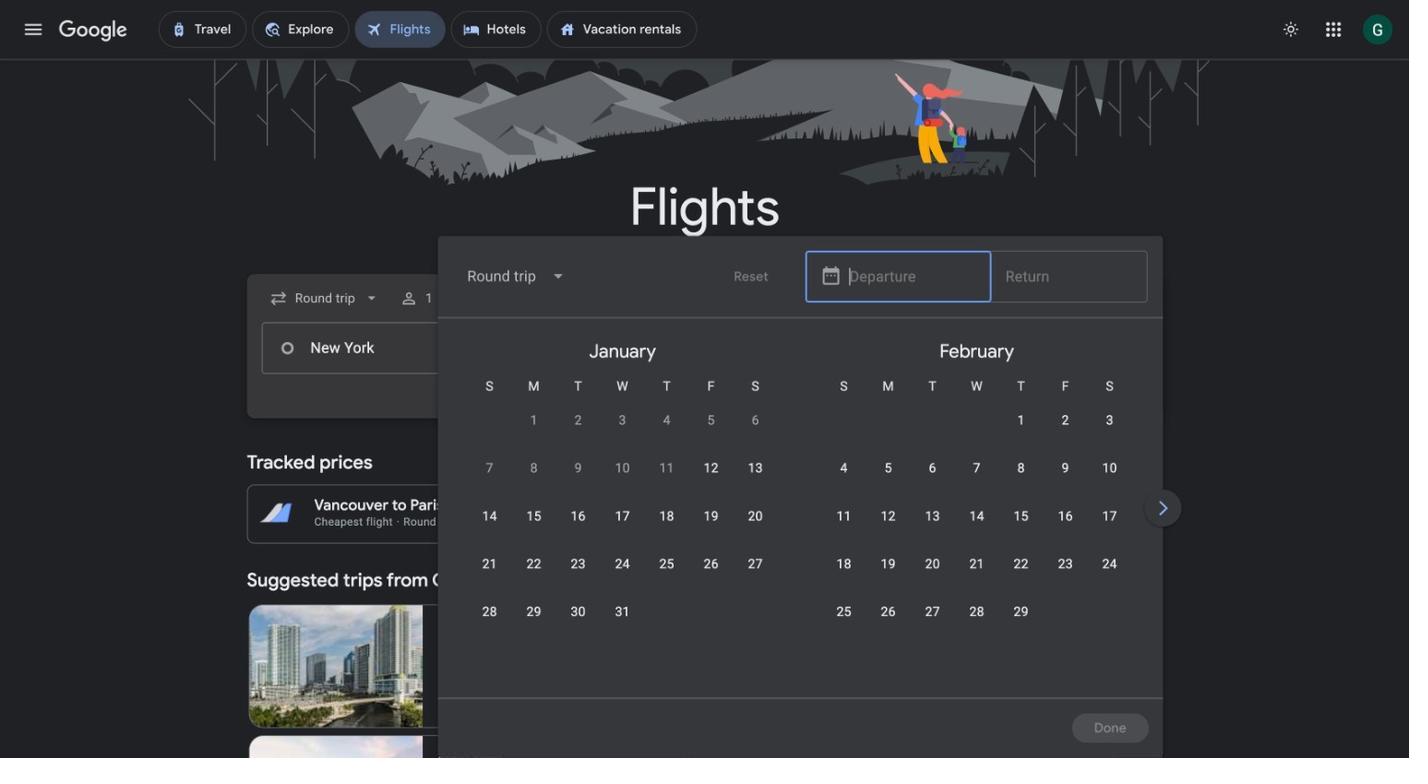 Task type: vqa. For each thing, say whether or not it's contained in the screenshot.
wed, feb 14 element
yes



Task type: locate. For each thing, give the bounding box(es) containing it.
thu, feb 22 element
[[1014, 556, 1029, 574]]

Flight search field
[[232, 236, 1410, 759]]

sun, jan 14 element
[[482, 508, 497, 526]]

wed, feb 7 element
[[974, 460, 981, 478]]

row up wed, feb 28 element
[[822, 547, 1133, 600]]

thu, feb 8 element
[[1018, 460, 1025, 478]]

tue, feb 6 element
[[929, 460, 937, 478]]

row group
[[446, 326, 800, 691], [800, 326, 1155, 691], [1155, 326, 1410, 691]]

sat, jan 6 element
[[752, 412, 760, 430]]

thu, feb 29 element
[[1014, 604, 1029, 622]]

row up the wed, jan 24 element
[[468, 499, 778, 552]]

mon, jan 29 element
[[527, 604, 542, 622]]

thu, feb 15 element
[[1014, 508, 1029, 526]]

row
[[512, 396, 778, 456], [1000, 396, 1133, 456], [468, 451, 778, 504], [822, 451, 1133, 504], [468, 499, 778, 552], [822, 499, 1133, 552], [468, 547, 778, 600], [822, 547, 1133, 600], [468, 595, 645, 648], [822, 595, 1044, 648]]

477 US dollars text field
[[502, 514, 532, 529]]

3 row group from the left
[[1155, 326, 1410, 691]]

780 US dollars text field
[[1113, 497, 1147, 515]]

row down tue, jan 23 element
[[468, 595, 645, 648]]

grid
[[446, 326, 1410, 710]]

row up wed, jan 31 element
[[468, 547, 778, 600]]

None field
[[453, 255, 581, 299], [262, 282, 389, 315], [453, 255, 581, 299], [262, 282, 389, 315]]

tracked prices region
[[247, 441, 1163, 544]]

733 US dollars text field
[[1118, 514, 1147, 529]]

mon, feb 26 element
[[881, 604, 896, 622]]

fri, feb 16 element
[[1059, 508, 1073, 526]]

wed, jan 17 element
[[615, 508, 630, 526]]

Return text field
[[1006, 252, 1133, 302], [1005, 324, 1133, 373]]

None text field
[[262, 323, 522, 374]]

tue, jan 9 element
[[575, 460, 582, 478]]

change appearance image
[[1270, 7, 1314, 52]]

1 row group from the left
[[446, 326, 800, 691]]

thu, jan 18 element
[[660, 508, 675, 526]]

tue, jan 2 element
[[575, 412, 582, 430]]

wed, feb 14 element
[[970, 508, 985, 526]]

Departure text field
[[850, 252, 977, 302]]

fri, feb 2 element
[[1062, 412, 1070, 430]]

 image
[[397, 516, 400, 529]]

row up wed, feb 14 'element'
[[822, 451, 1133, 504]]

tue, jan 23 element
[[571, 556, 586, 574]]

wed, jan 31 element
[[615, 604, 630, 622]]

sat, feb 10 element
[[1103, 460, 1118, 478]]

suggested trips from charlotte region
[[247, 559, 1163, 759]]

row up 'wed, jan 17' element
[[468, 451, 778, 504]]

sun, jan 28 element
[[482, 604, 497, 622]]

1 vertical spatial return text field
[[1005, 324, 1133, 373]]

thu, jan 4 element
[[663, 412, 671, 430]]

wed, jan 10 element
[[615, 460, 630, 478]]

fri, feb 23 element
[[1059, 556, 1073, 574]]

sat, feb 3 element
[[1107, 412, 1114, 430]]

wed, feb 28 element
[[970, 604, 985, 622]]

sat, jan 27 element
[[748, 556, 763, 574]]

sat, jan 13 element
[[748, 460, 763, 478]]

main menu image
[[22, 18, 44, 41]]



Task type: describe. For each thing, give the bounding box(es) containing it.
fri, jan 5 element
[[708, 412, 715, 430]]

sun, feb 18 element
[[837, 556, 852, 574]]

thu, jan 11 element
[[660, 460, 675, 478]]

mon, feb 5 element
[[885, 460, 893, 478]]

fri, jan 19 element
[[704, 508, 719, 526]]

mon, jan 8 element
[[531, 460, 538, 478]]

next image
[[1142, 486, 1186, 531]]

row up fri, feb 9 element
[[1000, 396, 1133, 456]]

mon, feb 12 element
[[881, 508, 896, 526]]

sun, jan 21 element
[[482, 556, 497, 574]]

tue, feb 27 element
[[926, 604, 941, 622]]

604 US dollars text field
[[496, 497, 532, 515]]

fri, jan 26 element
[[704, 556, 719, 574]]

wed, jan 24 element
[[615, 556, 630, 574]]

mon, feb 19 element
[[881, 556, 896, 574]]

more info image
[[821, 497, 840, 515]]

sat, feb 24 element
[[1103, 556, 1118, 574]]

sat, feb 17 element
[[1103, 508, 1118, 526]]

sun, feb 25 element
[[837, 604, 852, 622]]

spirit image
[[438, 659, 453, 674]]

sun, feb 4 element
[[841, 460, 848, 478]]

mon, jan 22 element
[[527, 556, 542, 574]]

2 row group from the left
[[800, 326, 1155, 691]]

wed, feb 21 element
[[970, 556, 985, 574]]

tue, feb 13 element
[[926, 508, 941, 526]]

fri, feb 9 element
[[1062, 460, 1070, 478]]

row up wed, feb 21 element
[[822, 499, 1133, 552]]

thu, feb 1 element
[[1018, 412, 1025, 430]]

0 vertical spatial return text field
[[1006, 252, 1133, 302]]

tue, feb 20 element
[[926, 556, 941, 574]]

thu, jan 25 element
[[660, 556, 675, 574]]

More info text field
[[821, 497, 840, 520]]

mon, jan 15 element
[[527, 508, 542, 526]]

sat, jan 20 element
[[748, 508, 763, 526]]

row down tue, feb 20 element
[[822, 595, 1044, 648]]

sun, feb 11 element
[[837, 508, 852, 526]]

tue, jan 30 element
[[571, 604, 586, 622]]

sun, jan 7 element
[[486, 460, 494, 478]]

tue, jan 16 element
[[571, 508, 586, 526]]

wed, jan 3 element
[[619, 412, 627, 430]]

fri, jan 12 element
[[704, 460, 719, 478]]

row up thu, jan 11 element
[[512, 396, 778, 456]]

Departure text field
[[849, 324, 977, 373]]

grid inside flight search box
[[446, 326, 1410, 710]]

mon, jan 1 element
[[531, 412, 538, 430]]



